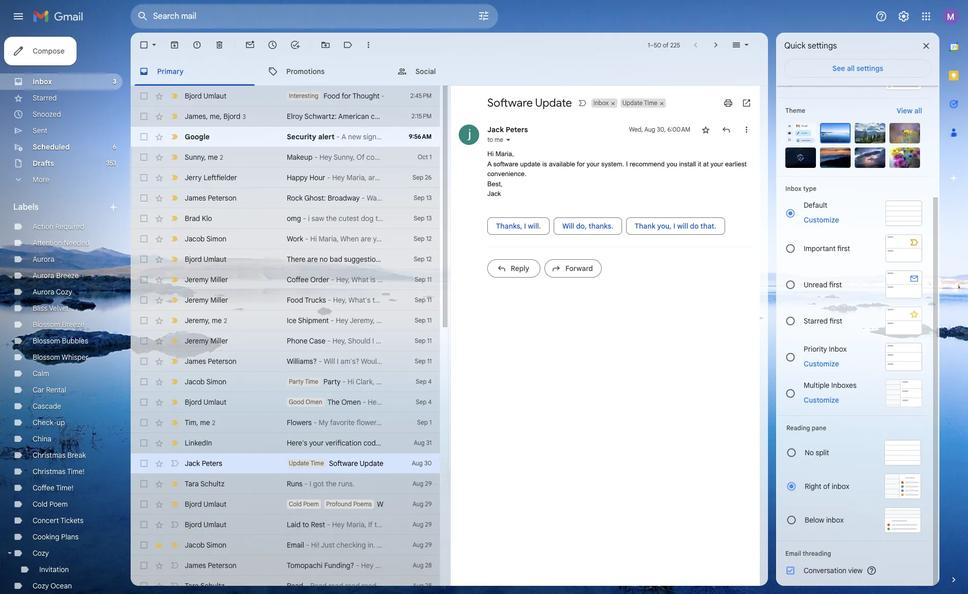 Task type: vqa. For each thing, say whether or not it's contained in the screenshot.
Michael,
no



Task type: locate. For each thing, give the bounding box(es) containing it.
tab list containing primary
[[131, 57, 768, 86]]

all
[[847, 64, 855, 73], [915, 106, 923, 115]]

2 important according to google magic. switch from the top
[[170, 193, 180, 203]]

more image
[[364, 40, 374, 50]]

of right 50
[[663, 41, 669, 49]]

0 vertical spatial jack peters
[[488, 125, 528, 134]]

2 sep 11 from the top
[[415, 296, 432, 304]]

5 bjord umlaut from the top
[[185, 520, 227, 529]]

1 horizontal spatial omen
[[342, 398, 361, 407]]

1 aug 29 from the top
[[413, 480, 432, 488]]

row up happy
[[131, 147, 440, 167]]

inboxes
[[832, 381, 857, 390]]

2 inside tim , me 2
[[212, 419, 215, 427]]

0 vertical spatial breeze
[[56, 271, 79, 280]]

unread
[[804, 280, 828, 289]]

whisper
[[62, 353, 88, 362]]

cozy up velvet
[[56, 287, 72, 297]]

sep for phone case -
[[415, 337, 426, 345]]

aurora down attention
[[33, 255, 54, 264]]

i left will. at the right of the page
[[524, 221, 526, 231]]

1 horizontal spatial party
[[324, 377, 341, 387]]

time up got
[[311, 460, 324, 467]]

2 christmas from the top
[[33, 467, 66, 476]]

5 11 from the top
[[427, 357, 432, 365]]

for inside 'hi maria, a software update is available for your system. i recommend you install it at your earliest convenience. best, jack'
[[577, 160, 585, 168]]

2 vertical spatial 2
[[212, 419, 215, 427]]

omen right good
[[306, 398, 323, 406]]

email left threading
[[786, 550, 802, 558]]

1 vertical spatial for
[[577, 160, 585, 168]]

0 vertical spatial 12
[[426, 235, 432, 243]]

2 sep 4 from the top
[[416, 398, 432, 406]]

customize button down multiple
[[798, 394, 846, 406]]

28 for read - read read read read.
[[425, 582, 432, 590]]

suggestions...
[[344, 255, 389, 264]]

inbox for inbox type
[[786, 185, 802, 192]]

important according to google magic. switch
[[170, 173, 180, 183], [170, 193, 180, 203], [170, 213, 180, 224], [170, 234, 180, 244], [170, 254, 180, 264], [170, 275, 180, 285], [170, 295, 180, 305], [170, 316, 180, 326], [170, 336, 180, 346], [170, 356, 180, 367], [170, 377, 180, 387], [170, 397, 180, 407], [170, 418, 180, 428], [170, 438, 180, 448]]

1 horizontal spatial will
[[563, 221, 575, 231]]

breeze
[[56, 271, 79, 280], [62, 320, 84, 329]]

11 for phone case -
[[427, 337, 432, 345]]

25 row from the top
[[131, 576, 440, 594]]

james peterson
[[185, 194, 237, 203], [185, 357, 237, 366], [185, 561, 237, 570]]

simon
[[206, 234, 227, 244], [206, 377, 227, 387], [206, 541, 227, 550]]

read down tomopachi
[[287, 582, 303, 591]]

2 tara from the top
[[185, 582, 199, 591]]

3 blossom from the top
[[33, 353, 60, 362]]

11 for coffee order -
[[427, 276, 432, 283]]

29 for laid to rest -
[[425, 521, 432, 528]]

1 important according to google magic. switch from the top
[[170, 173, 180, 183]]

1 vertical spatial coffee
[[33, 484, 54, 493]]

2 vertical spatial aurora
[[33, 287, 54, 297]]

- right work
[[305, 234, 309, 244]]

sep 13 down sep 26
[[414, 194, 432, 202]]

cozy
[[56, 287, 72, 297], [33, 549, 49, 558], [33, 582, 49, 591]]

1 horizontal spatial read
[[310, 582, 327, 591]]

below inbox
[[805, 516, 844, 525]]

email threading
[[786, 550, 832, 558]]

1 vertical spatial cozy
[[33, 549, 49, 558]]

update inside update time software update -
[[289, 460, 309, 467]]

first right unread
[[830, 280, 842, 289]]

0 vertical spatial jeremy miller
[[185, 275, 228, 284]]

google
[[185, 132, 210, 141]]

coffee for coffee order -
[[287, 275, 309, 284]]

1 up the 31
[[430, 419, 432, 426]]

i left will
[[674, 221, 676, 231]]

2 schultz from the top
[[200, 582, 225, 591]]

jack inside 'hi maria, a software update is available for your system. i recommend you install it at your earliest convenience. best, jack'
[[488, 190, 501, 198]]

None checkbox
[[139, 40, 149, 50], [139, 91, 149, 101], [139, 111, 149, 122], [139, 213, 149, 224], [139, 234, 149, 244], [139, 295, 149, 305], [139, 316, 149, 326], [139, 336, 149, 346], [139, 418, 149, 428], [139, 438, 149, 448], [139, 479, 149, 489], [139, 499, 149, 510], [139, 561, 149, 571], [139, 40, 149, 50], [139, 91, 149, 101], [139, 111, 149, 122], [139, 213, 149, 224], [139, 234, 149, 244], [139, 295, 149, 305], [139, 316, 149, 326], [139, 336, 149, 346], [139, 418, 149, 428], [139, 438, 149, 448], [139, 479, 149, 489], [139, 499, 149, 510], [139, 561, 149, 571]]

row containing brad klo
[[131, 208, 440, 229]]

starred up snoozed
[[33, 93, 57, 103]]

hi!
[[311, 541, 320, 550]]

invitation link
[[39, 565, 69, 574]]

3 aurora from the top
[[33, 287, 54, 297]]

will do, thanks. button
[[554, 217, 622, 235]]

sep 11 for williams? - will i am's? would i be's?
[[415, 357, 432, 365]]

omen inside good omen the omen -
[[306, 398, 323, 406]]

3 row from the top
[[131, 127, 440, 147]]

snooze image
[[268, 40, 278, 50]]

1 horizontal spatial to
[[488, 136, 493, 143]]

first for important first
[[838, 244, 851, 253]]

compact
[[804, 77, 834, 86]]

social tab
[[389, 57, 518, 86]]

1 vertical spatial 4
[[428, 398, 432, 406]]

aurora down aurora link
[[33, 271, 54, 280]]

aurora breeze link
[[33, 271, 79, 280]]

important according to google magic. switch for williams?
[[170, 356, 180, 367]]

1 vertical spatial peterson
[[208, 357, 237, 366]]

0 horizontal spatial starred
[[33, 93, 57, 103]]

1 horizontal spatial for
[[577, 160, 585, 168]]

1 jacob simon from the top
[[185, 234, 227, 244]]

conversation
[[804, 566, 847, 575]]

your right the here's
[[309, 439, 324, 448]]

2 customize button from the top
[[798, 358, 846, 370]]

for left thought
[[342, 91, 351, 101]]

will left am's?
[[324, 357, 335, 366]]

1 horizontal spatial 2
[[220, 153, 223, 161]]

1 horizontal spatial all
[[915, 106, 923, 115]]

i right "system."
[[626, 160, 628, 168]]

row containing tim
[[131, 413, 451, 433]]

software down verification
[[329, 459, 358, 468]]

13 for rock ghost: broadway -
[[426, 194, 432, 202]]

4 jeremy from the top
[[185, 336, 209, 346]]

promotions
[[286, 67, 325, 76]]

0 vertical spatial 28
[[425, 562, 432, 569]]

1 vertical spatial 3
[[243, 113, 246, 120]]

2 jeremy from the top
[[185, 296, 209, 305]]

3 james from the top
[[185, 357, 206, 366]]

the
[[328, 398, 340, 407]]

starred
[[33, 93, 57, 103], [804, 316, 828, 325]]

4 important according to google magic. switch from the top
[[170, 234, 180, 244]]

blossom down blossom breeze
[[33, 336, 60, 346]]

time up "wed, aug 30, 6:00 am"
[[644, 99, 658, 107]]

0 vertical spatial tara
[[185, 479, 199, 489]]

promotions tab
[[260, 57, 389, 86]]

jeremy miller for food trucks -
[[185, 296, 228, 305]]

time for -
[[305, 378, 318, 385]]

3 peterson from the top
[[208, 561, 237, 570]]

to up the hi
[[488, 136, 493, 143]]

coffee for coffee time!
[[33, 484, 54, 493]]

0 vertical spatial sep 13
[[414, 194, 432, 202]]

2 for tim
[[212, 419, 215, 427]]

1 4 from the top
[[428, 378, 432, 385]]

inbox left type
[[786, 185, 802, 192]]

jacob for sep 12
[[185, 234, 205, 244]]

thanks.
[[589, 221, 614, 231]]

writer.
[[445, 112, 465, 121]]

schultz for runs
[[200, 479, 225, 489]]

jacob simon for party
[[185, 377, 227, 387]]

important according to google magic. switch for rock ghost: broadway
[[170, 193, 180, 203]]

0 horizontal spatial read
[[329, 582, 343, 591]]

1 sep 4 from the top
[[416, 378, 432, 385]]

0 horizontal spatial settings
[[808, 41, 837, 51]]

customize button down 'priority inbox'
[[798, 358, 846, 370]]

0 horizontal spatial of
[[663, 41, 669, 49]]

row down omg
[[131, 229, 440, 249]]

will left do, at the right top
[[563, 221, 575, 231]]

1 read from the left
[[287, 582, 303, 591]]

1 read from the left
[[329, 582, 343, 591]]

party inside party time party -
[[289, 378, 304, 385]]

0 vertical spatial settings
[[808, 41, 837, 51]]

14 important according to google magic. switch from the top
[[170, 438, 180, 448]]

0 vertical spatial aug 28
[[413, 562, 432, 569]]

2 28 from the top
[[425, 582, 432, 590]]

29
[[425, 480, 432, 488], [425, 500, 432, 508], [425, 521, 432, 528], [425, 541, 432, 549]]

1 vertical spatial jeremy miller
[[185, 296, 228, 305]]

cherry
[[394, 418, 417, 427]]

row up security
[[131, 106, 465, 127]]

all inside see all settings button
[[847, 64, 855, 73]]

2 blossom from the top
[[33, 336, 60, 346]]

1 vertical spatial breeze
[[62, 320, 84, 329]]

blossom up calm link
[[33, 353, 60, 362]]

priority inbox
[[804, 344, 847, 354]]

1 horizontal spatial cold poem
[[289, 500, 319, 508]]

cold poem down coffee time!
[[33, 500, 68, 509]]

all for view
[[915, 106, 923, 115]]

1 vertical spatial will
[[324, 357, 335, 366]]

blossom down "bliss velvet" link
[[33, 320, 60, 329]]

1 vertical spatial aug 28
[[413, 582, 432, 590]]

19 row from the top
[[131, 453, 440, 474]]

sep 11
[[415, 276, 432, 283], [415, 296, 432, 304], [415, 317, 432, 324], [415, 337, 432, 345], [415, 357, 432, 365]]

- up flowers
[[363, 398, 366, 407]]

sep 4 for -
[[416, 378, 432, 385]]

1 vertical spatial jacob simon
[[185, 377, 227, 387]]

1 customize from the top
[[804, 215, 839, 225]]

2 vertical spatial miller
[[210, 336, 228, 346]]

jeremy miller for phone case -
[[185, 336, 228, 346]]

the right got
[[326, 479, 337, 489]]

jacob
[[185, 234, 205, 244], [185, 377, 205, 387], [185, 541, 205, 550], [377, 541, 397, 550]]

3 aug 29 from the top
[[413, 521, 432, 528]]

1 vertical spatial 12
[[426, 255, 432, 263]]

quick settings
[[785, 41, 837, 51]]

james for williams? - will i am's? would i be's?
[[185, 357, 206, 366]]

2 for jeremy
[[224, 317, 227, 324]]

1 12 from the top
[[426, 235, 432, 243]]

the
[[326, 214, 337, 223], [376, 214, 386, 223], [326, 479, 337, 489]]

3 customize button from the top
[[798, 394, 846, 406]]

3 important according to google magic. switch from the top
[[170, 213, 180, 224]]

row down elroy
[[131, 127, 440, 147]]

inbox inside button
[[594, 99, 609, 107]]

sep 26
[[413, 174, 432, 181]]

row containing jeremy
[[131, 310, 440, 331]]

0 vertical spatial schultz
[[200, 479, 225, 489]]

3 customize from the top
[[804, 395, 839, 405]]

car rental link
[[33, 385, 66, 395]]

0 horizontal spatial 3
[[113, 78, 116, 85]]

2 aurora from the top
[[33, 271, 54, 280]]

1 vertical spatial sep 13
[[414, 214, 432, 222]]

starred up priority at the bottom right of the page
[[804, 316, 828, 325]]

row containing google
[[131, 127, 440, 147]]

11 important according to google magic. switch from the top
[[170, 377, 180, 387]]

2 jacob simon from the top
[[185, 377, 227, 387]]

sep 4 for omen
[[416, 398, 432, 406]]

jeremy , me 2
[[185, 316, 227, 325]]

coffee inside software update main content
[[287, 275, 309, 284]]

1 tara from the top
[[185, 479, 199, 489]]

time!
[[67, 467, 85, 476], [56, 484, 73, 493]]

row down rock
[[131, 208, 440, 229]]

miller for coffee
[[210, 275, 228, 284]]

update inside button
[[623, 99, 643, 107]]

update down 'code'
[[360, 459, 384, 468]]

1 13 from the top
[[426, 194, 432, 202]]

0 vertical spatial 4
[[428, 378, 432, 385]]

peterson for williams?
[[208, 357, 237, 366]]

17 row from the top
[[131, 413, 451, 433]]

8 important according to google magic. switch from the top
[[170, 316, 180, 326]]

2 vertical spatial time
[[311, 460, 324, 467]]

0 horizontal spatial will
[[324, 357, 335, 366]]

row up the here's
[[131, 413, 451, 433]]

view all button
[[891, 105, 929, 117]]

30
[[425, 460, 432, 467]]

action
[[33, 222, 53, 231]]

sep 13 for rock ghost: broadway -
[[414, 194, 432, 202]]

archive image
[[170, 40, 180, 50]]

no
[[805, 448, 814, 457]]

cold poem up laid to rest -
[[289, 500, 319, 508]]

customize
[[804, 215, 839, 225], [804, 359, 839, 368], [804, 395, 839, 405]]

inbox right "right"
[[832, 482, 850, 491]]

sep for happy hour -
[[413, 174, 424, 181]]

2 james from the top
[[185, 194, 206, 203]]

wed, aug 30, 6:00 am
[[629, 126, 691, 133]]

sep 11 for food trucks -
[[415, 296, 432, 304]]

time! for coffee time!
[[56, 484, 73, 493]]

poem up laid to rest -
[[303, 500, 319, 508]]

blossom whisper
[[33, 353, 88, 362]]

1 jeremy from the top
[[185, 275, 209, 284]]

time inside party time party -
[[305, 378, 318, 385]]

wed, aug 30, 6:00 am cell
[[629, 125, 691, 135]]

1 horizontal spatial starred
[[804, 316, 828, 325]]

read down tomopachi funding? -
[[310, 582, 327, 591]]

13 down 26 at the left of page
[[426, 194, 432, 202]]

christmas for christmas break
[[33, 451, 66, 460]]

0 vertical spatial of
[[663, 41, 669, 49]]

0 horizontal spatial food
[[287, 296, 303, 305]]

1 aurora from the top
[[33, 255, 54, 264]]

schultz for read
[[200, 582, 225, 591]]

1 left 50
[[648, 41, 650, 49]]

to me
[[488, 136, 503, 143]]

makeup
[[287, 153, 313, 162]]

2 11 from the top
[[427, 296, 432, 304]]

tab list
[[940, 33, 969, 558], [131, 57, 768, 86]]

0 horizontal spatial cold
[[33, 500, 48, 509]]

american
[[338, 112, 369, 121]]

4 row from the top
[[131, 147, 440, 167]]

0 vertical spatial james peterson
[[185, 194, 237, 203]]

None checkbox
[[139, 132, 149, 142], [139, 152, 149, 162], [139, 173, 149, 183], [139, 193, 149, 203], [139, 254, 149, 264], [139, 275, 149, 285], [139, 356, 149, 367], [139, 377, 149, 387], [139, 397, 149, 407], [139, 458, 149, 469], [139, 520, 149, 530], [139, 540, 149, 550], [139, 581, 149, 591], [139, 132, 149, 142], [139, 152, 149, 162], [139, 173, 149, 183], [139, 193, 149, 203], [139, 254, 149, 264], [139, 275, 149, 285], [139, 356, 149, 367], [139, 377, 149, 387], [139, 397, 149, 407], [139, 458, 149, 469], [139, 520, 149, 530], [139, 540, 149, 550], [139, 581, 149, 591]]

search mail image
[[134, 7, 152, 26]]

6 important according to google magic. switch from the top
[[170, 275, 180, 285]]

None search field
[[131, 4, 498, 29]]

row down work
[[131, 249, 440, 270]]

- left hi!
[[306, 541, 309, 550]]

sep 13 for omg - i saw the cutest dog the other day
[[414, 214, 432, 222]]

0 horizontal spatial poem
[[49, 500, 68, 509]]

2 vertical spatial blossom
[[33, 353, 60, 362]]

1 vertical spatial starred
[[804, 316, 828, 325]]

2 vertical spatial peterson
[[208, 561, 237, 570]]

add to tasks image
[[290, 40, 300, 50]]

2 vertical spatial 1
[[430, 419, 432, 426]]

bjord for the omen
[[185, 398, 202, 407]]

1 schultz from the top
[[200, 479, 225, 489]]

aug 28 for read - read read read read.
[[413, 582, 432, 590]]

3 jeremy miller from the top
[[185, 336, 228, 346]]

time
[[644, 99, 658, 107], [305, 378, 318, 385], [311, 460, 324, 467]]

row down laid
[[131, 535, 440, 556]]

1 horizontal spatial are
[[382, 418, 393, 427]]

-
[[382, 91, 385, 101], [337, 132, 340, 141], [314, 153, 318, 162], [327, 173, 331, 182], [362, 194, 365, 203], [303, 214, 306, 223], [305, 234, 309, 244], [331, 275, 334, 284], [328, 296, 331, 305], [331, 316, 334, 325], [328, 336, 331, 346], [319, 357, 322, 366], [343, 377, 346, 387], [363, 398, 366, 407], [314, 418, 317, 427], [385, 459, 389, 468], [305, 479, 308, 489], [327, 520, 330, 529], [306, 541, 309, 550], [356, 561, 359, 570], [305, 582, 309, 591]]

inbox inside the labels "navigation"
[[33, 77, 52, 86]]

aurora for aurora breeze
[[33, 271, 54, 280]]

bliss velvet link
[[33, 304, 69, 313]]

aurora for aurora link
[[33, 255, 54, 264]]

row down "phone"
[[131, 351, 440, 372]]

4 sep 11 from the top
[[415, 337, 432, 345]]

3 bjord umlaut from the top
[[185, 398, 227, 407]]

christmas
[[33, 451, 66, 460], [33, 467, 66, 476]]

default
[[804, 201, 828, 210]]

jacob for aug 29
[[185, 541, 205, 550]]

the for cutest
[[326, 214, 337, 223]]

hour
[[310, 173, 325, 182]]

important according to google magic. switch for coffee order
[[170, 275, 180, 285]]

row
[[131, 86, 440, 106], [131, 106, 465, 127], [131, 127, 440, 147], [131, 147, 440, 167], [131, 167, 440, 188], [131, 188, 440, 208], [131, 208, 440, 229], [131, 229, 440, 249], [131, 249, 440, 270], [131, 270, 440, 290], [131, 290, 440, 310], [131, 310, 440, 331], [131, 331, 440, 351], [131, 351, 440, 372], [131, 372, 440, 392], [131, 392, 440, 413], [131, 413, 451, 433], [131, 433, 440, 453], [131, 453, 440, 474], [131, 474, 440, 494], [131, 494, 474, 515], [131, 515, 440, 535], [131, 535, 440, 556], [131, 556, 440, 576], [131, 576, 440, 594]]

time down williams?
[[305, 378, 318, 385]]

cold down runs
[[289, 500, 302, 508]]

cooking
[[33, 533, 59, 542]]

0 vertical spatial starred
[[33, 93, 57, 103]]

labels
[[13, 202, 39, 212]]

1 vertical spatial all
[[915, 106, 923, 115]]

labels image
[[343, 40, 353, 50]]

0 vertical spatial blossom
[[33, 320, 60, 329]]

0 horizontal spatial software
[[329, 459, 358, 468]]

1 vertical spatial jack
[[488, 190, 501, 198]]

at
[[703, 160, 709, 168]]

right
[[805, 482, 822, 491]]

0 vertical spatial inbox
[[832, 482, 850, 491]]

0 vertical spatial christmas
[[33, 451, 66, 460]]

your left "system."
[[587, 160, 600, 168]]

2 miller from the top
[[210, 296, 228, 305]]

sep 13 right other
[[414, 214, 432, 222]]

email
[[287, 541, 304, 550], [786, 550, 802, 558]]

james peterson for williams?
[[185, 357, 237, 366]]

2 vertical spatial jacob simon
[[185, 541, 227, 550]]

inbox left update time button
[[594, 99, 609, 107]]

2 inside sunny , me 2
[[220, 153, 223, 161]]

2 customize from the top
[[804, 359, 839, 368]]

settings right see
[[857, 64, 884, 73]]

1 vertical spatial sep 12
[[414, 255, 432, 263]]

1 vertical spatial schultz
[[200, 582, 225, 591]]

order
[[310, 275, 329, 284]]

4 james from the top
[[185, 561, 206, 570]]

support image
[[876, 10, 888, 22]]

1 vertical spatial 28
[[425, 582, 432, 590]]

4 umlaut from the top
[[204, 500, 227, 509]]

2 4 from the top
[[428, 398, 432, 406]]

your right at
[[711, 160, 724, 168]]

3 11 from the top
[[427, 317, 432, 324]]

0 vertical spatial aurora
[[33, 255, 54, 264]]

thank you, i will do that. button
[[626, 217, 725, 235]]

6 row from the top
[[131, 188, 440, 208]]

1 vertical spatial aurora
[[33, 271, 54, 280]]

cold inside the labels "navigation"
[[33, 500, 48, 509]]

tomopachi funding? -
[[287, 561, 361, 570]]

email inside software update main content
[[287, 541, 304, 550]]

bubbles
[[62, 336, 88, 346]]

read down funding?
[[329, 582, 343, 591]]

0 vertical spatial software
[[488, 96, 533, 110]]

update up wed,
[[623, 99, 643, 107]]

your inside "link"
[[309, 439, 324, 448]]

jacob for sep 4
[[185, 377, 205, 387]]

umlaut for food for thought
[[204, 91, 227, 101]]

1 horizontal spatial email
[[786, 550, 802, 558]]

0 horizontal spatial jack peters
[[185, 459, 222, 468]]

4 for -
[[428, 378, 432, 385]]

2 bjord umlaut from the top
[[185, 255, 227, 264]]

tara for read - read read read read.
[[185, 582, 199, 591]]

0 vertical spatial customize
[[804, 215, 839, 225]]

2 peterson from the top
[[208, 357, 237, 366]]

9:56 am
[[409, 133, 432, 140]]

row down tomopachi
[[131, 576, 440, 594]]

time! down the break
[[67, 467, 85, 476]]

1 vertical spatial jack peters
[[185, 459, 222, 468]]

not starred image
[[701, 125, 711, 135]]

coffee order -
[[287, 275, 336, 284]]

interesting food for thought -
[[289, 91, 387, 101]]

bjord for food for thought
[[185, 91, 202, 101]]

jack peters inside "row"
[[185, 459, 222, 468]]

of right "right"
[[824, 482, 830, 491]]

coffee inside the labels "navigation"
[[33, 484, 54, 493]]

inbox right priority at the bottom right of the page
[[829, 344, 847, 354]]

1 horizontal spatial poem
[[303, 500, 319, 508]]

check-up
[[33, 418, 65, 427]]

0 vertical spatial 13
[[426, 194, 432, 202]]

runs
[[287, 479, 303, 489]]

hi maria, a software update is available for your system. i recommend you install it at your earliest convenience. best, jack
[[488, 150, 747, 198]]

sep for food trucks -
[[415, 296, 426, 304]]

time inside update time software update -
[[311, 460, 324, 467]]

customize for default
[[804, 215, 839, 225]]

0 vertical spatial are
[[308, 255, 318, 264]]

3 29 from the top
[[425, 521, 432, 528]]

- right makeup
[[314, 153, 318, 162]]

1 vertical spatial to
[[303, 520, 309, 529]]

12 important according to google magic. switch from the top
[[170, 397, 180, 407]]

sep for coffee order -
[[415, 276, 426, 283]]

software update main content
[[131, 33, 768, 594]]

peterson for rock
[[208, 194, 237, 203]]

compose
[[33, 46, 65, 56]]

2 row from the top
[[131, 106, 465, 127]]

older image
[[711, 40, 721, 50]]

1 umlaut from the top
[[204, 91, 227, 101]]

1 11 from the top
[[427, 276, 432, 283]]

the right dog
[[376, 214, 386, 223]]

29 for runs - i got the runs.
[[425, 480, 432, 488]]

row up ice
[[131, 290, 440, 310]]

3 inside james , me , bjord 3
[[243, 113, 246, 120]]

inbox for inbox button
[[594, 99, 609, 107]]

customize down multiple
[[804, 395, 839, 405]]

aug 29 for runs - i got the runs.
[[413, 480, 432, 488]]

all inside view all button
[[915, 106, 923, 115]]

poem
[[49, 500, 68, 509], [303, 500, 319, 508]]

aug 29
[[413, 480, 432, 488], [413, 500, 432, 508], [413, 521, 432, 528], [413, 541, 432, 549]]

for right available
[[577, 160, 585, 168]]

laid
[[287, 520, 301, 529]]

coffee down 'there'
[[287, 275, 309, 284]]

- right thought
[[382, 91, 385, 101]]

row down flowers
[[131, 433, 440, 453]]

0 vertical spatial time!
[[67, 467, 85, 476]]

christmas break
[[33, 451, 86, 460]]

1 vertical spatial of
[[824, 482, 830, 491]]

1 peterson from the top
[[208, 194, 237, 203]]

tara for runs - i got the runs.
[[185, 479, 199, 489]]

2 inside jeremy , me 2
[[224, 317, 227, 324]]

umlaut for -
[[204, 520, 227, 529]]

- right 'rest'
[[327, 520, 330, 529]]

sep for flowers - my favorite flowers are cherry blossoms!
[[417, 419, 428, 426]]

james , me , bjord 3
[[185, 112, 246, 121]]

row down hi!
[[131, 556, 440, 576]]

1 29 from the top
[[425, 480, 432, 488]]

scheduled
[[33, 142, 70, 152]]

1 right oct at the left
[[430, 153, 432, 161]]

toggle split pane mode image
[[732, 40, 742, 50]]

sep
[[413, 174, 424, 181], [414, 194, 425, 202], [414, 214, 425, 222], [414, 235, 425, 243], [414, 255, 425, 263], [415, 276, 426, 283], [415, 296, 426, 304], [415, 317, 426, 324], [415, 337, 426, 345], [415, 357, 426, 365], [416, 378, 427, 385], [416, 398, 427, 406], [417, 419, 428, 426]]

breeze up aurora cozy link
[[56, 271, 79, 280]]

starred inside the labels "navigation"
[[33, 93, 57, 103]]

3 miller from the top
[[210, 336, 228, 346]]

cold up concert
[[33, 500, 48, 509]]

2 read from the left
[[345, 582, 360, 591]]

party up the
[[324, 377, 341, 387]]

sent link
[[33, 126, 47, 135]]

18 row from the top
[[131, 433, 440, 453]]

food up schwartz:
[[324, 91, 340, 101]]

tara
[[185, 479, 199, 489], [185, 582, 199, 591]]

2 umlaut from the top
[[204, 255, 227, 264]]

best,
[[488, 180, 503, 188]]

inbox
[[33, 77, 52, 86], [594, 99, 609, 107], [786, 185, 802, 192], [829, 344, 847, 354]]

1 vertical spatial james peterson
[[185, 357, 237, 366]]

1 christmas from the top
[[33, 451, 66, 460]]

1 vertical spatial blossom
[[33, 336, 60, 346]]

row up flowers
[[131, 392, 440, 413]]

email - hi! just checking in. jacob
[[287, 541, 397, 550]]

10 important according to google magic. switch from the top
[[170, 356, 180, 367]]

first up 'priority inbox'
[[830, 316, 843, 325]]

aug 29 for email - hi! just checking in. jacob
[[413, 541, 432, 549]]

0 horizontal spatial party
[[289, 378, 304, 385]]

1 vertical spatial christmas
[[33, 467, 66, 476]]

tara schultz
[[185, 479, 225, 489], [185, 582, 225, 591]]

email for email threading
[[786, 550, 802, 558]]

, for jeremy
[[208, 316, 210, 325]]

row up laid
[[131, 474, 440, 494]]

1 for makeup -
[[430, 153, 432, 161]]

sep for williams? - will i am's? would i be's?
[[415, 357, 426, 365]]

0 vertical spatial tara schultz
[[185, 479, 225, 489]]

7 important according to google magic. switch from the top
[[170, 295, 180, 305]]

runs.
[[339, 479, 355, 489]]

row up rock
[[131, 167, 440, 188]]

1 vertical spatial tara
[[185, 582, 199, 591]]

work
[[287, 234, 303, 244]]

social
[[416, 67, 436, 76]]

0 horizontal spatial coffee
[[33, 484, 54, 493]]

james for tomopachi funding? -
[[185, 561, 206, 570]]

oct 1
[[418, 153, 432, 161]]

5 sep 11 from the top
[[415, 357, 432, 365]]

view
[[897, 106, 913, 115]]

1 vertical spatial peters
[[202, 459, 222, 468]]

2 vertical spatial customize button
[[798, 394, 846, 406]]

3 james peterson from the top
[[185, 561, 237, 570]]

1 blossom from the top
[[33, 320, 60, 329]]

13 for omg - i saw the cutest dog the other day
[[426, 214, 432, 222]]

- right the shipment
[[331, 316, 334, 325]]

0 horizontal spatial read
[[287, 582, 303, 591]]

12 row from the top
[[131, 310, 440, 331]]

2 vertical spatial first
[[830, 316, 843, 325]]

cozy ocean
[[33, 582, 72, 591]]

read left read.
[[345, 582, 360, 591]]

aug inside 'cell'
[[645, 126, 656, 133]]

1 vertical spatial time
[[305, 378, 318, 385]]

the right saw at the top of the page
[[326, 214, 337, 223]]

row up "phone"
[[131, 310, 440, 331]]

1 vertical spatial customize button
[[798, 358, 846, 370]]

aurora breeze
[[33, 271, 79, 280]]

right of inbox
[[805, 482, 850, 491]]

poem inside the labels "navigation"
[[49, 500, 68, 509]]

- right funding?
[[356, 561, 359, 570]]

row containing sunny
[[131, 147, 440, 167]]

1 sep 12 from the top
[[414, 235, 432, 243]]

9 important according to google magic. switch from the top
[[170, 336, 180, 346]]

1 james from the top
[[185, 112, 206, 121]]

1 28 from the top
[[425, 562, 432, 569]]

10 row from the top
[[131, 270, 440, 290]]

row up runs
[[131, 453, 440, 474]]

jeremy for coffee order -
[[185, 275, 209, 284]]

party up good
[[289, 378, 304, 385]]

customize down default on the top
[[804, 215, 839, 225]]

23 row from the top
[[131, 535, 440, 556]]

0 vertical spatial sep 12
[[414, 235, 432, 243]]

trucks
[[305, 296, 326, 305]]

see all settings
[[833, 64, 884, 73]]



Task type: describe. For each thing, give the bounding box(es) containing it.
11 for williams? - will i am's? would i be's?
[[427, 357, 432, 365]]

important according to google magic. switch for food trucks
[[170, 295, 180, 305]]

1 horizontal spatial of
[[824, 482, 830, 491]]

labels heading
[[13, 202, 108, 212]]

5 important according to google magic. switch from the top
[[170, 254, 180, 264]]

row containing linkedin
[[131, 433, 440, 453]]

jerry
[[185, 173, 202, 182]]

i left be's?
[[383, 357, 385, 366]]

ocean
[[51, 582, 72, 591]]

time inside button
[[644, 99, 658, 107]]

- left i
[[303, 214, 306, 223]]

blossom for blossom breeze
[[33, 320, 60, 329]]

1 row from the top
[[131, 86, 440, 106]]

flowers
[[357, 418, 380, 427]]

customize for multiple inboxes
[[804, 395, 839, 405]]

report spam image
[[192, 40, 202, 50]]

1 for flowers - my favorite flowers are cherry blossoms!
[[430, 419, 432, 426]]

0 horizontal spatial peters
[[202, 459, 222, 468]]

check-
[[33, 418, 57, 427]]

1 horizontal spatial jack peters
[[488, 125, 528, 134]]

sep for rock ghost: broadway -
[[414, 194, 425, 202]]

my
[[319, 418, 329, 427]]

- right hour
[[327, 173, 331, 182]]

umlaut for the omen
[[204, 398, 227, 407]]

important according to google magic. switch for happy hour
[[170, 173, 180, 183]]

starred first
[[804, 316, 843, 325]]

delete image
[[214, 40, 225, 50]]

tara schultz for read
[[185, 582, 225, 591]]

- right williams?
[[319, 357, 322, 366]]

blossom for blossom whisper
[[33, 353, 60, 362]]

sep for omg - i saw the cutest dog the other day
[[414, 214, 425, 222]]

0 horizontal spatial to
[[303, 520, 309, 529]]

james for rock ghost: broadway -
[[185, 194, 206, 203]]

blossoms!
[[418, 418, 451, 427]]

2 aug 29 from the top
[[413, 500, 432, 508]]

starred for 'starred' link
[[33, 93, 57, 103]]

simon for party
[[206, 377, 227, 387]]

umlaut for we entered winter once again
[[204, 500, 227, 509]]

1 horizontal spatial tab list
[[940, 33, 969, 558]]

- right trucks
[[328, 296, 331, 305]]

3 simon from the top
[[206, 541, 227, 550]]

29 for email - hi! just checking in. jacob
[[425, 541, 432, 549]]

me for jeremy
[[212, 316, 222, 325]]

settings inside button
[[857, 64, 884, 73]]

runs - i got the runs.
[[287, 479, 355, 489]]

concert tickets
[[33, 516, 84, 525]]

row containing james
[[131, 106, 465, 127]]

Not starred checkbox
[[701, 125, 711, 135]]

rest
[[311, 520, 325, 529]]

breeze for blossom breeze
[[62, 320, 84, 329]]

first for starred first
[[830, 316, 843, 325]]

time! for christmas time!
[[67, 467, 85, 476]]

brad
[[185, 214, 200, 223]]

will.
[[528, 221, 541, 231]]

, for sunny
[[204, 152, 206, 162]]

important first
[[804, 244, 851, 253]]

21 row from the top
[[131, 494, 474, 515]]

simon for -
[[206, 234, 227, 244]]

calm link
[[33, 369, 49, 378]]

sep for work -
[[414, 235, 425, 243]]

230409
[[382, 439, 407, 448]]

update left inbox button
[[535, 96, 572, 110]]

1 vertical spatial are
[[382, 418, 393, 427]]

- right runs
[[305, 479, 308, 489]]

important according to google magic. switch for ice shipment
[[170, 316, 180, 326]]

are inside 'link'
[[308, 255, 318, 264]]

row containing jack peters
[[131, 453, 440, 474]]

breeze for aurora breeze
[[56, 271, 79, 280]]

threading
[[803, 550, 832, 558]]

11 for food trucks -
[[427, 296, 432, 304]]

- down tomopachi
[[305, 582, 309, 591]]

starred link
[[33, 93, 57, 103]]

0 horizontal spatial for
[[342, 91, 351, 101]]

me for james
[[210, 112, 220, 121]]

jeremy for phone case -
[[185, 336, 209, 346]]

gmail image
[[33, 6, 88, 27]]

3 jeremy from the top
[[185, 316, 208, 325]]

the for runs.
[[326, 479, 337, 489]]

i left am's?
[[337, 357, 339, 366]]

entered
[[389, 500, 414, 509]]

concert tickets link
[[33, 516, 84, 525]]

aug 29 for laid to rest -
[[413, 521, 432, 528]]

- right the "alert"
[[337, 132, 340, 141]]

cold inside "row"
[[289, 500, 302, 508]]

aurora for aurora cozy
[[33, 287, 54, 297]]

day
[[408, 214, 419, 223]]

invitation
[[39, 565, 69, 574]]

- right broadway
[[362, 194, 365, 203]]

here's
[[287, 439, 308, 448]]

funding?
[[324, 561, 354, 570]]

attention
[[33, 238, 62, 248]]

2 12 from the top
[[426, 255, 432, 263]]

do
[[690, 221, 699, 231]]

blossom for blossom bubbles
[[33, 336, 60, 346]]

will
[[678, 221, 688, 231]]

below
[[805, 516, 825, 525]]

main menu image
[[12, 10, 25, 22]]

leftfielder
[[204, 173, 237, 182]]

sep 11 for coffee order -
[[415, 276, 432, 283]]

aug 31
[[414, 439, 432, 447]]

plans
[[61, 533, 79, 542]]

0 vertical spatial jack
[[488, 125, 504, 134]]

attention needed
[[33, 238, 90, 248]]

1 horizontal spatial your
[[587, 160, 600, 168]]

just
[[321, 541, 335, 550]]

customize button for priority inbox
[[798, 358, 846, 370]]

16 row from the top
[[131, 392, 440, 413]]

sep for ice shipment -
[[415, 317, 426, 324]]

car rental
[[33, 385, 66, 395]]

inbox type
[[786, 185, 817, 192]]

hi
[[488, 150, 494, 158]]

0 vertical spatial 1
[[648, 41, 650, 49]]

2 for sunny
[[220, 153, 223, 161]]

forward
[[566, 264, 593, 273]]

china
[[33, 435, 51, 444]]

read.
[[362, 582, 378, 591]]

scheduled link
[[33, 142, 70, 152]]

advanced search options image
[[474, 6, 494, 26]]

jacob simon for -
[[185, 234, 227, 244]]

james peterson for tomopachi funding?
[[185, 561, 237, 570]]

1 vertical spatial inbox
[[827, 516, 844, 525]]

22 row from the top
[[131, 515, 440, 535]]

software
[[494, 160, 519, 168]]

in.
[[368, 541, 375, 550]]

me for sunny
[[208, 152, 218, 162]]

tara schultz for runs
[[185, 479, 225, 489]]

jeremy miller for coffee order -
[[185, 275, 228, 284]]

bjord for -
[[185, 520, 202, 529]]

11 row from the top
[[131, 290, 440, 310]]

poem inside software update main content
[[303, 500, 319, 508]]

11 for ice shipment -
[[427, 317, 432, 324]]

theme element
[[786, 106, 806, 116]]

2 read from the left
[[310, 582, 327, 591]]

schwartz:
[[305, 112, 337, 121]]

2 horizontal spatial your
[[711, 160, 724, 168]]

no split
[[805, 448, 830, 457]]

multiple
[[804, 381, 830, 390]]

no
[[320, 255, 328, 264]]

2 sep 12 from the top
[[414, 255, 432, 263]]

14 row from the top
[[131, 351, 440, 372]]

primary tab
[[131, 57, 259, 86]]

split
[[816, 448, 830, 457]]

9 row from the top
[[131, 249, 440, 270]]

customize button for default
[[798, 214, 846, 226]]

15 row from the top
[[131, 372, 440, 392]]

inbox type element
[[786, 185, 923, 192]]

24 row from the top
[[131, 556, 440, 576]]

13 row from the top
[[131, 331, 440, 351]]

inbox for inbox link
[[33, 77, 52, 86]]

settings image
[[898, 10, 910, 22]]

tomopachi
[[287, 561, 323, 570]]

see all settings button
[[785, 59, 932, 78]]

flowers
[[287, 418, 312, 427]]

cascade link
[[33, 402, 61, 411]]

cozy for cozy link
[[33, 549, 49, 558]]

needed
[[64, 238, 90, 248]]

forward link
[[545, 259, 602, 277]]

row containing jerry leftfielder
[[131, 167, 440, 188]]

bjord umlaut for -
[[185, 520, 227, 529]]

do,
[[576, 221, 587, 231]]

aug 28 for tomopachi funding? -
[[413, 562, 432, 569]]

broadway
[[328, 194, 360, 203]]

omg - i saw the cutest dog the other day
[[287, 214, 419, 223]]

6:00 am
[[668, 126, 691, 133]]

bjord umlaut for we entered winter once again
[[185, 500, 227, 509]]

profound
[[326, 500, 352, 508]]

verification
[[326, 439, 362, 448]]

not important switch
[[170, 458, 180, 469]]

0 vertical spatial cozy
[[56, 287, 72, 297]]

miller for food
[[210, 296, 228, 305]]

28 for tomopachi funding? -
[[425, 562, 432, 569]]

conversation view
[[804, 566, 863, 575]]

there are no bad suggestions...
[[287, 255, 389, 264]]

1 horizontal spatial peters
[[506, 125, 528, 134]]

20 row from the top
[[131, 474, 440, 494]]

here's your verification code 230409
[[287, 439, 407, 448]]

up
[[57, 418, 65, 427]]

important according to google magic. switch for omg
[[170, 213, 180, 224]]

4 for omen
[[428, 398, 432, 406]]

maria,
[[496, 150, 514, 158]]

am's?
[[341, 357, 360, 366]]

case
[[309, 336, 326, 346]]

- right 'order'
[[331, 275, 334, 284]]

tim , me 2
[[185, 418, 215, 427]]

- right the case
[[328, 336, 331, 346]]

1 vertical spatial food
[[287, 296, 303, 305]]

Search mail text field
[[153, 11, 449, 21]]

sep 11 for phone case -
[[415, 337, 432, 345]]

bliss velvet
[[33, 304, 69, 313]]

happy
[[287, 173, 308, 182]]

labels navigation
[[0, 33, 131, 594]]

james peterson for rock ghost: broadway
[[185, 194, 237, 203]]

0 vertical spatial to
[[488, 136, 493, 143]]

quick
[[785, 41, 806, 51]]

i inside 'button'
[[524, 221, 526, 231]]

1 vertical spatial software
[[329, 459, 358, 468]]

peterson for tomopachi
[[208, 561, 237, 570]]

i inside button
[[674, 221, 676, 231]]

3 jacob simon from the top
[[185, 541, 227, 550]]

important according to google magic. switch for work
[[170, 234, 180, 244]]

cold poem inside software update main content
[[289, 500, 319, 508]]

email threading element
[[786, 550, 923, 558]]

- down williams? - will i am's? would i be's?
[[343, 377, 346, 387]]

move to image
[[321, 40, 331, 50]]

cozy link
[[33, 549, 49, 558]]

aurora cozy
[[33, 287, 72, 297]]

important according to google magic. switch for flowers
[[170, 418, 180, 428]]

that.
[[701, 221, 717, 231]]

linkedin
[[185, 439, 212, 448]]

i left got
[[310, 479, 311, 489]]

first for unread first
[[830, 280, 842, 289]]

read - read read read read.
[[287, 582, 378, 591]]

1 horizontal spatial food
[[324, 91, 340, 101]]

reading pane element
[[787, 424, 922, 432]]

drafts link
[[33, 159, 54, 168]]

bjord umlaut for food for thought
[[185, 91, 227, 101]]

thank you, i will do that.
[[635, 221, 717, 231]]

8 row from the top
[[131, 229, 440, 249]]

quick settings element
[[785, 41, 837, 59]]

attention needed link
[[33, 238, 90, 248]]

, for james
[[206, 112, 208, 121]]

snoozed link
[[33, 110, 61, 119]]

- left my
[[314, 418, 317, 427]]

me for tim
[[200, 418, 210, 427]]

profound poems
[[326, 500, 372, 508]]

bjord umlaut for the omen
[[185, 398, 227, 407]]

will inside button
[[563, 221, 575, 231]]

show details image
[[505, 137, 512, 143]]

3 inside the labels "navigation"
[[113, 78, 116, 85]]

2 vertical spatial jack
[[185, 459, 200, 468]]

bjord for we entered winter once again
[[185, 500, 202, 509]]

cozy ocean link
[[33, 582, 72, 591]]

of inside software update main content
[[663, 41, 669, 49]]

here's your verification code 230409 link
[[287, 438, 407, 448]]

i inside 'hi maria, a software update is available for your system. i recommend you install it at your earliest convenience. best, jack'
[[626, 160, 628, 168]]

miller for phone
[[210, 336, 228, 346]]

earliest
[[726, 160, 747, 168]]

there are no bad suggestions... link
[[287, 254, 389, 264]]

cold poem link
[[33, 500, 68, 509]]

- down 230409
[[385, 459, 389, 468]]

flowers - my favorite flowers are cherry blossoms!
[[287, 418, 451, 427]]

email for email - hi! just checking in. jacob
[[287, 541, 304, 550]]

2 29 from the top
[[425, 500, 432, 508]]

system.
[[602, 160, 624, 168]]

cold poem inside the labels "navigation"
[[33, 500, 68, 509]]

starred for starred first
[[804, 316, 828, 325]]



